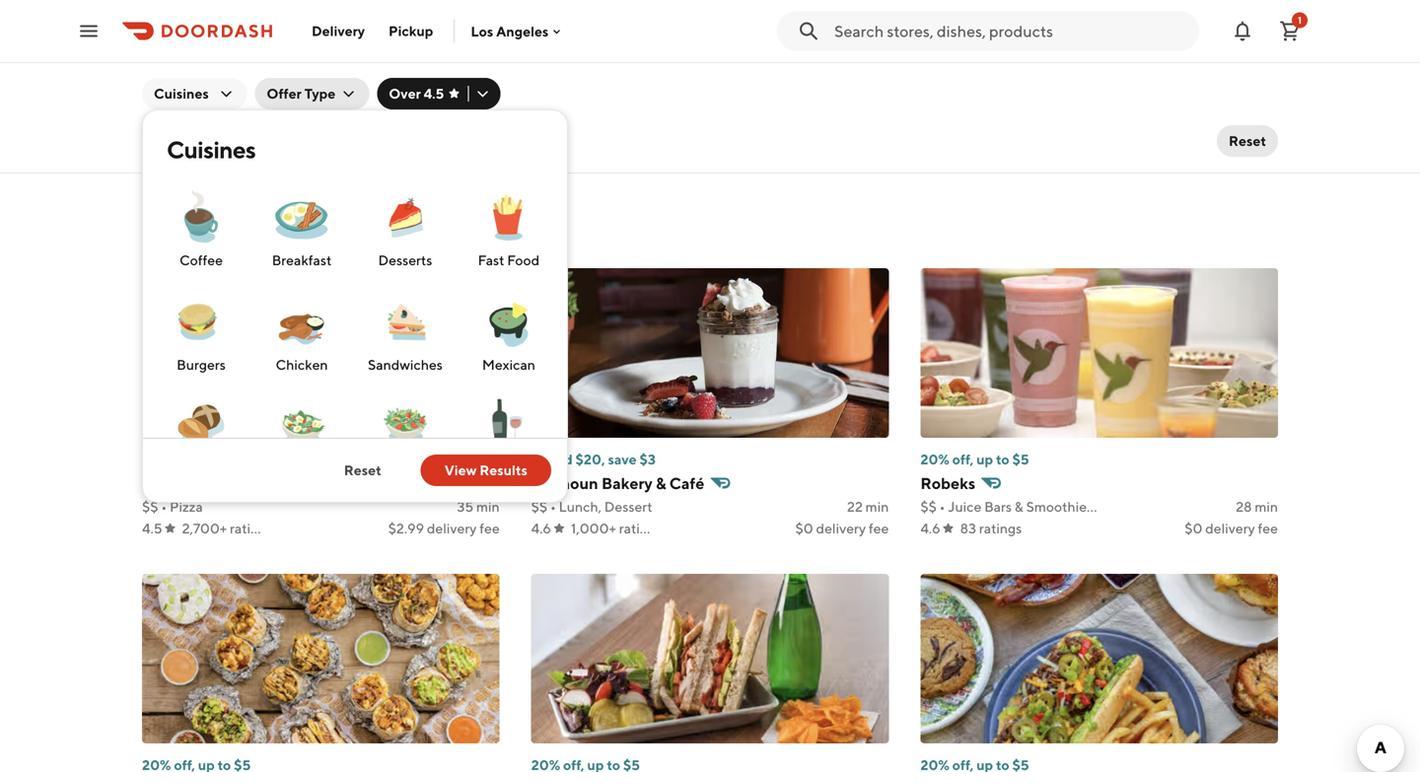 Task type: vqa. For each thing, say whether or not it's contained in the screenshot.
Saving's $5.00
no



Task type: describe. For each thing, give the bounding box(es) containing it.
food
[[507, 252, 540, 268]]

over 4.5
[[389, 85, 444, 102]]

delivery button
[[300, 15, 377, 47]]

pitchoun
[[532, 474, 599, 493]]

pickup
[[389, 23, 434, 39]]

alessandro's
[[142, 474, 235, 493]]

3 $$ from the left
[[921, 499, 937, 515]]

view
[[445, 462, 477, 479]]

offer type
[[267, 85, 336, 102]]

3 ratings from the left
[[980, 521, 1023, 537]]

Store search: begin typing to search for stores available on DoorDash text field
[[835, 20, 1188, 42]]

fee for restaurant
[[480, 521, 500, 537]]

$$ • pizza
[[142, 499, 203, 515]]

reset for the topmost reset button
[[1230, 133, 1267, 149]]

• for alessandro's
[[161, 499, 167, 515]]

delivery
[[312, 23, 365, 39]]

min for restaurant
[[477, 499, 500, 515]]

offers
[[142, 5, 257, 52]]

los angeles
[[471, 23, 549, 39]]

over
[[389, 85, 421, 102]]

83
[[961, 521, 977, 537]]

open menu image
[[77, 19, 101, 43]]

$15,
[[229, 451, 254, 468]]

$$ • lunch, dessert
[[532, 499, 653, 515]]

$$ for pitchoun
[[532, 499, 548, 515]]

0 horizontal spatial 4.5
[[142, 521, 162, 537]]

1 horizontal spatial &
[[1015, 499, 1024, 515]]

3 delivery from the left
[[1206, 521, 1256, 537]]

up
[[977, 451, 994, 468]]

notification bell image
[[1231, 19, 1255, 43]]

$$ for alessandro's
[[142, 499, 158, 515]]

dessert
[[605, 499, 653, 515]]

café
[[670, 474, 705, 493]]

28 min
[[1237, 499, 1279, 515]]

2 save from the left
[[608, 451, 637, 468]]

1,000+
[[571, 521, 617, 537]]

0 vertical spatial reset button
[[1218, 125, 1279, 157]]

1 items, open order cart image
[[1279, 19, 1303, 43]]

restaurant
[[331, 474, 412, 493]]

20% off, up to $5
[[921, 451, 1030, 468]]

smoothies,
[[1027, 499, 1097, 515]]

ratings for pizza
[[230, 521, 273, 537]]

breakfast
[[272, 252, 332, 268]]

bakery
[[602, 474, 653, 493]]

alessandro's pizza italian restaurant
[[142, 474, 412, 493]]

$0 for pitchoun bakery & café
[[796, 521, 814, 537]]

$0 delivery fee for robeks
[[1185, 521, 1279, 537]]

0 horizontal spatial &
[[656, 474, 667, 493]]

1 button
[[1271, 11, 1310, 51]]

ratings for bakery
[[619, 521, 662, 537]]

spend $20, save $3
[[532, 451, 656, 468]]

all
[[142, 202, 181, 239]]

lunch,
[[559, 499, 602, 515]]

over 4.5 button
[[377, 78, 501, 110]]

deals: spend $15, save $5
[[142, 451, 306, 468]]

desserts
[[378, 252, 433, 268]]

1 vertical spatial cuisines
[[167, 136, 256, 164]]

1,000+ ratings
[[571, 521, 662, 537]]

$3
[[640, 451, 656, 468]]

robeks
[[921, 474, 976, 493]]

3 min from the left
[[1256, 499, 1279, 515]]

462 results
[[142, 129, 244, 152]]

cuisines button
[[142, 78, 247, 110]]

offer type button
[[255, 78, 369, 110]]

$2.99
[[388, 521, 424, 537]]



Task type: locate. For each thing, give the bounding box(es) containing it.
delivery down 35
[[427, 521, 477, 537]]

spend
[[184, 451, 226, 468], [532, 451, 573, 468]]

4.5 down $$ • pizza
[[142, 521, 162, 537]]

2,700+
[[182, 521, 227, 537]]

2 4.6 from the left
[[921, 521, 941, 537]]

delivery down 22 in the bottom right of the page
[[817, 521, 866, 537]]

2 ratings from the left
[[619, 521, 662, 537]]

acai
[[1100, 499, 1128, 515]]

1 vertical spatial reset button
[[321, 455, 405, 486]]

2 $0 from the left
[[1185, 521, 1203, 537]]

2 $0 delivery fee from the left
[[1185, 521, 1279, 537]]

delivery
[[427, 521, 477, 537], [817, 521, 866, 537], [1206, 521, 1256, 537]]

$5
[[289, 451, 306, 468], [1013, 451, 1030, 468]]

4.6 down pitchoun
[[532, 521, 552, 537]]

1 horizontal spatial $$
[[532, 499, 548, 515]]

results
[[480, 462, 528, 479]]

juice
[[949, 499, 982, 515]]

2 horizontal spatial min
[[1256, 499, 1279, 515]]

all stores
[[142, 202, 278, 239]]

1 vertical spatial &
[[1015, 499, 1024, 515]]

$20,
[[576, 451, 606, 468]]

pitchoun bakery & café
[[532, 474, 705, 493]]

2 $5 from the left
[[1013, 451, 1030, 468]]

& right bars
[[1015, 499, 1024, 515]]

1 horizontal spatial reset button
[[1218, 125, 1279, 157]]

pickup button
[[377, 15, 445, 47]]

ratings right 2,700+
[[230, 521, 273, 537]]

ratings
[[230, 521, 273, 537], [619, 521, 662, 537], [980, 521, 1023, 537]]

1 horizontal spatial ratings
[[619, 521, 662, 537]]

83 ratings
[[961, 521, 1023, 537]]

0 horizontal spatial min
[[477, 499, 500, 515]]

to
[[997, 451, 1010, 468]]

1 horizontal spatial save
[[608, 451, 637, 468]]

$5 up italian
[[289, 451, 306, 468]]

save up alessandro's pizza italian restaurant
[[257, 451, 286, 468]]

0 vertical spatial 4.5
[[424, 85, 444, 102]]

view results button
[[421, 455, 551, 486]]

2 $$ from the left
[[532, 499, 548, 515]]

min for café
[[866, 499, 889, 515]]

stores
[[187, 202, 278, 239]]

0 horizontal spatial $0 delivery fee
[[796, 521, 889, 537]]

• left juice
[[940, 499, 946, 515]]

1 spend from the left
[[184, 451, 226, 468]]

• down pitchoun
[[551, 499, 556, 515]]

4.6
[[532, 521, 552, 537], [921, 521, 941, 537]]

mexican
[[482, 357, 536, 373]]

$0 delivery fee down 22 in the bottom right of the page
[[796, 521, 889, 537]]

0 horizontal spatial ratings
[[230, 521, 273, 537]]

reset for bottom reset button
[[344, 462, 382, 479]]

pizza
[[238, 474, 277, 493], [170, 499, 203, 515]]

4.6 for robeks
[[921, 521, 941, 537]]

$0 for robeks
[[1185, 521, 1203, 537]]

1 fee from the left
[[480, 521, 500, 537]]

0 horizontal spatial reset
[[344, 462, 382, 479]]

reset
[[1230, 133, 1267, 149], [344, 462, 382, 479]]

save
[[257, 451, 286, 468], [608, 451, 637, 468]]

coffee
[[180, 252, 223, 268]]

0 horizontal spatial 4.6
[[532, 521, 552, 537]]

pizza down the $15,
[[238, 474, 277, 493]]

1 horizontal spatial min
[[866, 499, 889, 515]]

1 horizontal spatial $5
[[1013, 451, 1030, 468]]

delivery down 28
[[1206, 521, 1256, 537]]

0 vertical spatial cuisines
[[154, 85, 209, 102]]

0 horizontal spatial fee
[[480, 521, 500, 537]]

1 horizontal spatial 4.5
[[424, 85, 444, 102]]

off,
[[953, 451, 974, 468]]

35
[[457, 499, 474, 515]]

2,700+ ratings
[[182, 521, 273, 537]]

2 horizontal spatial •
[[940, 499, 946, 515]]

2 • from the left
[[551, 499, 556, 515]]

min right 28
[[1256, 499, 1279, 515]]

cuisines down cuisines button
[[167, 136, 256, 164]]

4.5 right over
[[424, 85, 444, 102]]

1 vertical spatial reset
[[344, 462, 382, 479]]

min right 22 in the bottom right of the page
[[866, 499, 889, 515]]

$$ down alessandro's
[[142, 499, 158, 515]]

1 horizontal spatial $0
[[1185, 521, 1203, 537]]

1 min from the left
[[477, 499, 500, 515]]

1 horizontal spatial 4.6
[[921, 521, 941, 537]]

•
[[161, 499, 167, 515], [551, 499, 556, 515], [940, 499, 946, 515]]

2 horizontal spatial $$
[[921, 499, 937, 515]]

spend up pitchoun
[[532, 451, 573, 468]]

burgers
[[177, 357, 226, 373]]

sandwiches
[[368, 357, 443, 373]]

fast
[[478, 252, 505, 268]]

ratings down dessert
[[619, 521, 662, 537]]

1 horizontal spatial fee
[[869, 521, 889, 537]]

fee for café
[[869, 521, 889, 537]]

los
[[471, 23, 494, 39]]

bowls
[[1130, 499, 1168, 515]]

1 vertical spatial pizza
[[170, 499, 203, 515]]

offer
[[267, 85, 302, 102]]

results
[[182, 129, 244, 152]]

4.6 left 83
[[921, 521, 941, 537]]

cuisines inside button
[[154, 85, 209, 102]]

1 horizontal spatial spend
[[532, 451, 573, 468]]

spend up alessandro's
[[184, 451, 226, 468]]

2 horizontal spatial delivery
[[1206, 521, 1256, 537]]

35 min
[[457, 499, 500, 515]]

4.5
[[424, 85, 444, 102], [142, 521, 162, 537]]

fee down 22 min at right bottom
[[869, 521, 889, 537]]

1 $$ from the left
[[142, 499, 158, 515]]

cuisines
[[154, 85, 209, 102], [167, 136, 256, 164]]

3 fee from the left
[[1259, 521, 1279, 537]]

$$ down robeks
[[921, 499, 937, 515]]

ratings down bars
[[980, 521, 1023, 537]]

italian
[[281, 474, 327, 493]]

4.5 inside button
[[424, 85, 444, 102]]

• for pitchoun
[[551, 499, 556, 515]]

1 vertical spatial 4.5
[[142, 521, 162, 537]]

view results
[[445, 462, 528, 479]]

1 ratings from the left
[[230, 521, 273, 537]]

pizza down alessandro's
[[170, 499, 203, 515]]

0 horizontal spatial $$
[[142, 499, 158, 515]]

$0 delivery fee
[[796, 521, 889, 537], [1185, 521, 1279, 537]]

0 horizontal spatial reset button
[[321, 455, 405, 486]]

2 horizontal spatial ratings
[[980, 521, 1023, 537]]

$5 right to
[[1013, 451, 1030, 468]]

$$
[[142, 499, 158, 515], [532, 499, 548, 515], [921, 499, 937, 515]]

$5 for robeks
[[1013, 451, 1030, 468]]

1 delivery from the left
[[427, 521, 477, 537]]

1 $5 from the left
[[289, 451, 306, 468]]

• down alessandro's
[[161, 499, 167, 515]]

angeles
[[497, 23, 549, 39]]

2 spend from the left
[[532, 451, 573, 468]]

20%
[[921, 451, 950, 468]]

fee
[[480, 521, 500, 537], [869, 521, 889, 537], [1259, 521, 1279, 537]]

fast food
[[478, 252, 540, 268]]

0 horizontal spatial $5
[[289, 451, 306, 468]]

22 min
[[848, 499, 889, 515]]

$$ • juice bars & smoothies, acai bowls
[[921, 499, 1168, 515]]

2 horizontal spatial fee
[[1259, 521, 1279, 537]]

0 horizontal spatial spend
[[184, 451, 226, 468]]

0 vertical spatial reset
[[1230, 133, 1267, 149]]

1 save from the left
[[257, 451, 286, 468]]

0 horizontal spatial save
[[257, 451, 286, 468]]

1 horizontal spatial pizza
[[238, 474, 277, 493]]

$2.99 delivery fee
[[388, 521, 500, 537]]

bars
[[985, 499, 1012, 515]]

22
[[848, 499, 863, 515]]

fee down 35 min
[[480, 521, 500, 537]]

1 4.6 from the left
[[532, 521, 552, 537]]

fee down 28 min
[[1259, 521, 1279, 537]]

min right 35
[[477, 499, 500, 515]]

0 vertical spatial &
[[656, 474, 667, 493]]

1 horizontal spatial •
[[551, 499, 556, 515]]

los angeles button
[[471, 23, 565, 39]]

save up pitchoun bakery & café
[[608, 451, 637, 468]]

deals:
[[142, 451, 181, 468]]

$$ down pitchoun
[[532, 499, 548, 515]]

1 horizontal spatial $0 delivery fee
[[1185, 521, 1279, 537]]

2 min from the left
[[866, 499, 889, 515]]

0 horizontal spatial pizza
[[170, 499, 203, 515]]

1 $0 from the left
[[796, 521, 814, 537]]

2 fee from the left
[[869, 521, 889, 537]]

1 horizontal spatial delivery
[[817, 521, 866, 537]]

0 horizontal spatial delivery
[[427, 521, 477, 537]]

cuisines up 462 results
[[154, 85, 209, 102]]

1 $0 delivery fee from the left
[[796, 521, 889, 537]]

& left the café
[[656, 474, 667, 493]]

$0 delivery fee for pitchoun bakery & café
[[796, 521, 889, 537]]

4.6 for pitchoun bakery & café
[[532, 521, 552, 537]]

min
[[477, 499, 500, 515], [866, 499, 889, 515], [1256, 499, 1279, 515]]

0 horizontal spatial •
[[161, 499, 167, 515]]

&
[[656, 474, 667, 493], [1015, 499, 1024, 515]]

3 • from the left
[[940, 499, 946, 515]]

1 • from the left
[[161, 499, 167, 515]]

2 delivery from the left
[[817, 521, 866, 537]]

delivery for café
[[817, 521, 866, 537]]

0 horizontal spatial $0
[[796, 521, 814, 537]]

462
[[142, 129, 178, 152]]

28
[[1237, 499, 1253, 515]]

0 vertical spatial pizza
[[238, 474, 277, 493]]

delivery for restaurant
[[427, 521, 477, 537]]

$5 for alessandro's pizza italian restaurant
[[289, 451, 306, 468]]

1
[[1299, 14, 1303, 26]]

1 horizontal spatial reset
[[1230, 133, 1267, 149]]

reset button
[[1218, 125, 1279, 157], [321, 455, 405, 486]]

chicken
[[276, 357, 328, 373]]

$0 delivery fee down 28
[[1185, 521, 1279, 537]]

type
[[305, 85, 336, 102]]



